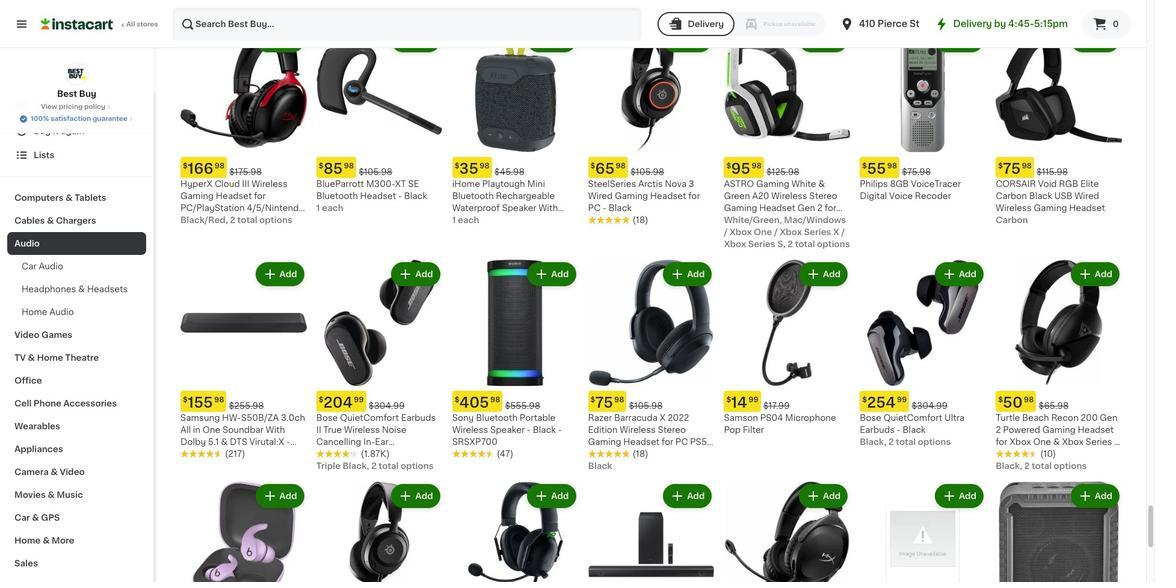 Task type: describe. For each thing, give the bounding box(es) containing it.
headset inside razer barracuda x 2022 edition wireless stereo gaming headset for pc ps5 ps4 switch & android - black
[[624, 438, 660, 447]]

$85.98 original price: $105.98 element
[[317, 157, 443, 178]]

0 vertical spatial all
[[126, 21, 135, 28]]

car for car audio
[[22, 262, 37, 271]]

0 horizontal spatial black,
[[343, 462, 370, 471]]

video games
[[14, 331, 72, 340]]

music
[[57, 491, 83, 500]]

games
[[41, 331, 72, 340]]

srsxp700
[[453, 438, 498, 447]]

options down 4/5/nintendo
[[260, 216, 293, 225]]

theatre
[[65, 354, 99, 362]]

home for audio
[[22, 308, 47, 317]]

1 each
[[453, 216, 480, 225]]

2 down (1.87k)
[[372, 462, 377, 471]]

computers & tablets
[[14, 194, 106, 202]]

camera & video
[[14, 468, 85, 477]]

$65.98 original price: $105.98 element
[[589, 157, 715, 178]]

(10)
[[1041, 450, 1057, 459]]

one inside "turtle beach recon 200 gen 2 powered gaming headset for xbox one & xbox series x & s, playstation 4, playstation 5 & nintendo switch - black"
[[1034, 438, 1052, 447]]

$254.99 original price: $304.99 element
[[861, 391, 987, 412]]

series down mac
[[749, 240, 776, 249]]

14
[[732, 396, 748, 410]]

movies & music link
[[7, 484, 146, 507]]

$ for sony bluetooth portable wireless speaker - black - srsxp700
[[455, 397, 460, 404]]

car audio
[[22, 262, 63, 271]]

pierce
[[878, 19, 908, 28]]

headphones & headsets link
[[7, 278, 146, 301]]

black/red, 2 total options
[[181, 216, 293, 225]]

98 for samsung hw-s50b/za 3.0ch all in one soundbar with dolby 5.1 & dts virutal:x - black
[[214, 397, 224, 404]]

android
[[647, 450, 681, 459]]

$75.98 original price: $105.98 element
[[589, 391, 715, 412]]

gaming inside razer barracuda x 2022 edition wireless stereo gaming headset for pc ps5 ps4 switch & android - black
[[589, 438, 622, 447]]

audio link
[[7, 232, 146, 255]]

series inside "turtle beach recon 200 gen 2 powered gaming headset for xbox one & xbox series x & s, playstation 4, playstation 5 & nintendo switch - black"
[[1087, 438, 1113, 447]]

& left mac
[[739, 228, 746, 237]]

tablets
[[75, 194, 106, 202]]

void
[[1039, 180, 1058, 188]]

black inside bose quietcomfort ultra earbuds - black black, 2 total options
[[903, 426, 926, 435]]

1 horizontal spatial 1
[[453, 216, 456, 225]]

black inside ihome playtough mini bluetooth rechargeable waterproof speaker with mega battery - black
[[518, 216, 541, 225]]

wearables
[[14, 423, 60, 431]]

wired inside steelseries arctis nova 3 wired gaming headset for pc - black
[[589, 192, 613, 201]]

black down ps4
[[589, 462, 613, 471]]

virutal:x
[[250, 438, 285, 447]]

gaming inside hyperx cloud iii wireless gaming headset for pc/playstation 4/5/nintendo switch
[[181, 192, 214, 200]]

& down turtle
[[996, 450, 1003, 459]]

switch inside razer barracuda x 2022 edition wireless stereo gaming headset for pc ps5 ps4 switch & android - black
[[608, 450, 636, 459]]

black/red,
[[181, 216, 228, 225]]

$ 405 98
[[455, 396, 501, 410]]

se
[[409, 180, 420, 188]]

98 for philips 8gb voicetracer digital voice recoder
[[888, 163, 898, 170]]

total inside white/green, mac/windows / xbox one / xbox series x / xbox series s, 2 total options
[[796, 240, 816, 249]]

200
[[1082, 414, 1099, 423]]

sales link
[[7, 553, 146, 576]]

appliances
[[14, 446, 63, 454]]

office link
[[7, 370, 146, 393]]

total inside bose quietcomfort ultra earbuds - black black, 2 total options
[[897, 438, 917, 447]]

cables
[[14, 217, 45, 225]]

98 for steelseries arctis nova 3 wired gaming headset for pc - black
[[616, 163, 626, 170]]

x inside "turtle beach recon 200 gen 2 powered gaming headset for xbox one & xbox series x & s, playstation 4, playstation 5 & nintendo switch - black"
[[1115, 438, 1121, 447]]

total down 4/5/nintendo
[[238, 216, 258, 225]]

black inside samsung hw-s50b/za 3.0ch all in one soundbar with dolby 5.1 & dts virutal:x - black
[[181, 450, 204, 459]]

black inside blueparrott m300-xt se bluetooth headset - black 1 each
[[404, 192, 428, 201]]

- inside blueparrott m300-xt se bluetooth headset - black 1 each
[[399, 192, 402, 201]]

elite
[[1081, 180, 1100, 188]]

steelseries
[[589, 180, 637, 188]]

(217)
[[225, 450, 245, 459]]

product group containing 55
[[861, 26, 987, 202]]

bluetooth inside blueparrott m300-xt se bluetooth headset - black 1 each
[[317, 192, 358, 201]]

headphones inside bose quietcomfort earbuds ii true wireless noise cancelling in-ear headphones - triple black
[[317, 450, 371, 459]]

mini
[[528, 180, 545, 188]]

98 for astro gaming white & green a20 wireless stereo gaming headset gen 2 for xbox series x|s, xbox one, pc & mac
[[752, 163, 762, 170]]

switch inside hyperx cloud iii wireless gaming headset for pc/playstation 4/5/nintendo switch
[[181, 216, 209, 225]]

nintendo
[[1064, 462, 1103, 471]]

mega
[[453, 216, 476, 225]]

product group containing 65
[[589, 26, 715, 226]]

switch inside "turtle beach recon 200 gen 2 powered gaming headset for xbox one & xbox series x & s, playstation 4, playstation 5 & nintendo switch - black"
[[996, 474, 1025, 483]]

one inside white/green, mac/windows / xbox one / xbox series x / xbox series s, 2 total options
[[754, 228, 773, 237]]

(18) for 75
[[633, 450, 649, 459]]

barracuda
[[615, 414, 658, 423]]

$ 75 98 for $105.98
[[591, 396, 625, 410]]

stereo inside razer barracuda x 2022 edition wireless stereo gaming headset for pc ps5 ps4 switch & android - black
[[658, 426, 686, 435]]

wireless inside the astro gaming white & green a20 wireless stereo gaming headset gen 2 for xbox series x|s, xbox one, pc & mac
[[772, 192, 808, 201]]

- inside bose quietcomfort earbuds ii true wireless noise cancelling in-ear headphones - triple black
[[373, 450, 377, 459]]

$304.99 for 204
[[369, 402, 405, 411]]

true
[[324, 426, 342, 435]]

more
[[52, 537, 74, 545]]

s50b/za
[[241, 414, 279, 423]]

st
[[910, 19, 920, 28]]

product group containing 254
[[861, 260, 987, 448]]

ii
[[317, 426, 322, 435]]

gaming down the '$125.98'
[[757, 180, 790, 188]]

$405.98 original price: $555.98 element
[[453, 391, 579, 412]]

1 horizontal spatial each
[[458, 216, 480, 225]]

& left "tablets"
[[66, 194, 73, 202]]

2 down 'pc/playstation'
[[230, 216, 235, 225]]

$105.98 for 85
[[359, 168, 393, 176]]

- inside samsung hw-s50b/za 3.0ch all in one soundbar with dolby 5.1 & dts virutal:x - black
[[287, 438, 290, 447]]

noise
[[382, 426, 407, 435]]

0 vertical spatial audio
[[14, 240, 40, 248]]

$ 35 98
[[455, 162, 490, 176]]

headset inside corsair void rgb elite carbon black usb wired wireless gaming headset carbon
[[1070, 204, 1106, 213]]

2 carbon from the top
[[996, 216, 1029, 225]]

sony bluetooth portable wireless speaker - black - srsxp700
[[453, 414, 562, 447]]

$ 204 99
[[319, 396, 364, 410]]

& right 'cables'
[[47, 217, 54, 225]]

$ for razer barracuda x 2022 edition wireless stereo gaming headset for pc ps5 ps4 switch & android - black
[[591, 397, 596, 404]]

2 inside "turtle beach recon 200 gen 2 powered gaming headset for xbox one & xbox series x & s, playstation 4, playstation 5 & nintendo switch - black"
[[996, 426, 1002, 435]]

204
[[324, 396, 353, 410]]

each inside blueparrott m300-xt se bluetooth headset - black 1 each
[[322, 204, 344, 213]]

$ for corsair void rgb elite carbon black usb wired wireless gaming headset
[[999, 163, 1004, 170]]

99 for 254
[[898, 397, 908, 404]]

corsair
[[996, 180, 1037, 188]]

gaming down green
[[725, 204, 758, 213]]

1 / from the left
[[725, 228, 728, 237]]

product group containing 35
[[453, 26, 579, 226]]

options down noise
[[401, 462, 434, 471]]

home audio link
[[7, 301, 146, 324]]

stores
[[137, 21, 158, 28]]

series down 'mac/windows'
[[805, 228, 832, 237]]

$105.98 for 65
[[631, 168, 665, 176]]

audio for home
[[49, 308, 74, 317]]

delivery for delivery
[[688, 20, 724, 28]]

gen inside "turtle beach recon 200 gen 2 powered gaming headset for xbox one & xbox series x & s, playstation 4, playstation 5 & nintendo switch - black"
[[1101, 414, 1118, 423]]

$14.99 original price: $17.99 element
[[725, 391, 851, 412]]

home & more
[[14, 537, 74, 545]]

headsets
[[87, 285, 128, 294]]

ps04
[[761, 414, 784, 423]]

- inside "turtle beach recon 200 gen 2 powered gaming headset for xbox one & xbox series x & s, playstation 4, playstation 5 & nintendo switch - black"
[[1027, 474, 1031, 483]]

view pricing policy link
[[41, 102, 113, 112]]

$ for ihome playtough mini bluetooth rechargeable waterproof speaker with mega battery - black
[[455, 163, 460, 170]]

- inside razer barracuda x 2022 edition wireless stereo gaming headset for pc ps5 ps4 switch & android - black
[[683, 450, 686, 459]]

ihome playtough mini bluetooth rechargeable waterproof speaker with mega battery - black
[[453, 180, 558, 225]]

speaker inside sony bluetooth portable wireless speaker - black - srsxp700
[[491, 426, 525, 435]]

2 inside the astro gaming white & green a20 wireless stereo gaming headset gen 2 for xbox series x|s, xbox one, pc & mac
[[818, 204, 823, 213]]

- left edition
[[558, 426, 562, 435]]

shop
[[34, 103, 56, 111]]

philips 8gb voicetracer digital voice recoder
[[861, 180, 962, 201]]

2 horizontal spatial black,
[[996, 462, 1023, 471]]

$ for samsung hw-s50b/za 3.0ch all in one soundbar with dolby 5.1 & dts virutal:x - black
[[183, 397, 188, 404]]

by
[[995, 19, 1007, 28]]

product group containing 85
[[317, 26, 443, 214]]

405
[[460, 396, 489, 410]]

$204.99 original price: $304.99 element
[[317, 391, 443, 412]]

65
[[596, 162, 615, 176]]

headset inside "turtle beach recon 200 gen 2 powered gaming headset for xbox one & xbox series x & s, playstation 4, playstation 5 & nintendo switch - black"
[[1079, 426, 1115, 435]]

55
[[868, 162, 887, 176]]

wireless inside corsair void rgb elite carbon black usb wired wireless gaming headset carbon
[[996, 204, 1032, 213]]

98 for hyperx cloud iii wireless gaming headset for pc/playstation 4/5/nintendo switch
[[215, 163, 225, 170]]

digital
[[861, 192, 888, 201]]

410 pierce st
[[860, 19, 920, 28]]

pc inside the astro gaming white & green a20 wireless stereo gaming headset gen 2 for xbox series x|s, xbox one, pc & mac
[[725, 228, 737, 237]]

pop
[[725, 426, 741, 435]]

5:15pm
[[1035, 19, 1069, 28]]

best buy link
[[57, 63, 96, 100]]

ultra
[[945, 414, 965, 423]]

cables & chargers link
[[7, 210, 146, 232]]

wireless inside razer barracuda x 2022 edition wireless stereo gaming headset for pc ps5 ps4 switch & android - black
[[620, 426, 656, 435]]

gen inside the astro gaming white & green a20 wireless stereo gaming headset gen 2 for xbox series x|s, xbox one, pc & mac
[[798, 204, 816, 213]]

white/green, mac/windows / xbox one / xbox series x / xbox series s, 2 total options
[[725, 216, 851, 249]]

$17.99
[[764, 402, 790, 411]]

$ 155 98
[[183, 396, 224, 410]]

$125.98
[[767, 168, 800, 176]]

2 inside bose quietcomfort ultra earbuds - black black, 2 total options
[[889, 438, 894, 447]]

product group containing 155
[[181, 260, 307, 460]]

all stores link
[[41, 7, 159, 41]]

guarantee
[[93, 116, 128, 122]]

- inside bose quietcomfort ultra earbuds - black black, 2 total options
[[897, 426, 901, 435]]

product group containing 405
[[453, 260, 579, 461]]

headphones inside 'link'
[[22, 285, 76, 294]]

98 for sony bluetooth portable wireless speaker - black - srsxp700
[[491, 397, 501, 404]]

99 for 204
[[354, 397, 364, 404]]

recon
[[1052, 414, 1079, 423]]

1 vertical spatial home
[[37, 354, 63, 362]]

$35.98 original price: $45.98 element
[[453, 157, 579, 178]]

& left more
[[43, 537, 50, 545]]

headset inside the astro gaming white & green a20 wireless stereo gaming headset gen 2 for xbox series x|s, xbox one, pc & mac
[[760, 204, 796, 213]]

product group containing 204
[[317, 260, 443, 473]]

& left the music at the bottom left of the page
[[48, 491, 55, 500]]

3 / from the left
[[842, 228, 846, 237]]

75 for razer barracuda x 2022 edition wireless stereo gaming headset for pc ps5 ps4 switch & android - black
[[596, 396, 614, 410]]

black, inside bose quietcomfort ultra earbuds - black black, 2 total options
[[861, 438, 887, 447]]

view
[[41, 104, 57, 110]]

black inside razer barracuda x 2022 edition wireless stereo gaming headset for pc ps5 ps4 switch & android - black
[[689, 450, 712, 459]]

pc inside steelseries arctis nova 3 wired gaming headset for pc - black
[[589, 204, 601, 213]]

$55.98 original price: $75.98 element
[[861, 157, 987, 178]]

accessories
[[63, 400, 117, 408]]

1 vertical spatial triple
[[317, 462, 341, 471]]

& left gps
[[32, 514, 39, 523]]

& inside razer barracuda x 2022 edition wireless stereo gaming headset for pc ps5 ps4 switch & android - black
[[638, 450, 645, 459]]

for inside razer barracuda x 2022 edition wireless stereo gaming headset for pc ps5 ps4 switch & android - black
[[662, 438, 674, 447]]

$95.98 original price: $125.98 element
[[725, 157, 851, 178]]

speaker inside ihome playtough mini bluetooth rechargeable waterproof speaker with mega battery - black
[[502, 204, 537, 213]]

$ for hyperx cloud iii wireless gaming headset for pc/playstation 4/5/nintendo switch
[[183, 163, 188, 170]]

rgb
[[1060, 180, 1079, 188]]

wearables link
[[7, 415, 146, 438]]

cancelling
[[317, 438, 362, 447]]

$65.98
[[1039, 402, 1069, 411]]

$ for bose quietcomfort earbuds ii true wireless noise cancelling in-ear headphones - triple black
[[319, 397, 324, 404]]

steelseries arctis nova 3 wired gaming headset for pc - black
[[589, 180, 701, 213]]

earbuds inside bose quietcomfort ultra earbuds - black black, 2 total options
[[861, 426, 895, 435]]

razer barracuda x 2022 edition wireless stereo gaming headset for pc ps5 ps4 switch & android - black
[[589, 414, 712, 459]]



Task type: locate. For each thing, give the bounding box(es) containing it.
1 horizontal spatial black,
[[861, 438, 887, 447]]

98 right 35
[[480, 163, 490, 170]]

0 horizontal spatial triple
[[317, 462, 341, 471]]

quietcomfort down $204.99 original price: $304.99 element
[[340, 414, 399, 423]]

gaming inside steelseries arctis nova 3 wired gaming headset for pc - black
[[615, 192, 649, 201]]

0 vertical spatial (18)
[[633, 216, 649, 225]]

0 horizontal spatial all
[[126, 21, 135, 28]]

$ up astro
[[727, 163, 732, 170]]

options inside bose quietcomfort ultra earbuds - black black, 2 total options
[[919, 438, 952, 447]]

$ for turtle beach recon 200 gen 2 powered gaming headset for xbox one & xbox series x & s, playstation 4, playstation 5 & nintendo switch - black
[[999, 397, 1004, 404]]

sony
[[453, 414, 474, 423]]

1 vertical spatial all
[[181, 426, 191, 435]]

& right camera
[[51, 468, 58, 477]]

1 down blueparrott
[[317, 204, 320, 213]]

100%
[[31, 116, 49, 122]]

nova
[[665, 180, 687, 188]]

98 for ihome playtough mini bluetooth rechargeable waterproof speaker with mega battery - black
[[480, 163, 490, 170]]

options
[[260, 216, 293, 225], [818, 240, 851, 249], [919, 438, 952, 447], [401, 462, 434, 471], [1055, 462, 1088, 471]]

1 vertical spatial stereo
[[658, 426, 686, 435]]

1 horizontal spatial buy
[[79, 90, 96, 98]]

$ for samson ps04 microphone pop filter
[[727, 397, 732, 404]]

quietcomfort for black
[[884, 414, 943, 423]]

2 quietcomfort from the left
[[884, 414, 943, 423]]

4:45-
[[1009, 19, 1035, 28]]

1 vertical spatial 1
[[453, 216, 456, 225]]

2 horizontal spatial 99
[[898, 397, 908, 404]]

for inside "turtle beach recon 200 gen 2 powered gaming headset for xbox one & xbox series x & s, playstation 4, playstation 5 & nintendo switch - black"
[[996, 438, 1008, 447]]

& right 5
[[1055, 462, 1061, 471]]

1 horizontal spatial 99
[[749, 397, 759, 404]]

0 horizontal spatial buy
[[34, 127, 51, 135]]

car & gps
[[14, 514, 60, 523]]

1 horizontal spatial $ 75 98
[[999, 162, 1033, 176]]

98 inside "$ 55 98"
[[888, 163, 898, 170]]

1 vertical spatial speaker
[[491, 426, 525, 435]]

(1.87k)
[[361, 450, 390, 459]]

& right tv
[[28, 354, 35, 362]]

add
[[280, 36, 297, 45], [416, 36, 433, 45], [552, 36, 569, 45], [688, 36, 705, 45], [1096, 36, 1113, 45], [280, 270, 297, 279], [416, 270, 433, 279], [552, 270, 569, 279], [688, 270, 705, 279], [824, 270, 841, 279], [960, 270, 977, 279], [1096, 270, 1113, 279], [280, 492, 297, 501], [416, 492, 433, 501], [552, 492, 569, 501], [688, 492, 705, 501], [824, 492, 841, 501], [960, 492, 977, 501], [1096, 492, 1113, 501]]

each
[[322, 204, 344, 213], [458, 216, 480, 225]]

product group containing 14
[[725, 260, 851, 436]]

0 horizontal spatial one
[[203, 426, 221, 435]]

x inside razer barracuda x 2022 edition wireless stereo gaming headset for pc ps5 ps4 switch & android - black
[[660, 414, 666, 423]]

headset inside blueparrott m300-xt se bluetooth headset - black 1 each
[[360, 192, 396, 201]]

98 inside $ 95 98
[[752, 163, 762, 170]]

one up 5.1
[[203, 426, 221, 435]]

a20
[[753, 192, 770, 201]]

2022
[[668, 414, 690, 423]]

98 up barracuda
[[615, 397, 625, 404]]

2 vertical spatial audio
[[49, 308, 74, 317]]

1 horizontal spatial earbuds
[[861, 426, 895, 435]]

0 vertical spatial s,
[[778, 240, 786, 249]]

0 vertical spatial with
[[539, 204, 558, 213]]

2 vertical spatial one
[[1034, 438, 1052, 447]]

wired inside corsair void rgb elite carbon black usb wired wireless gaming headset carbon
[[1075, 192, 1100, 201]]

0 horizontal spatial stereo
[[658, 426, 686, 435]]

2 $304.99 from the left
[[912, 402, 948, 411]]

1 inside blueparrott m300-xt se bluetooth headset - black 1 each
[[317, 204, 320, 213]]

$ for philips 8gb voicetracer digital voice recoder
[[863, 163, 868, 170]]

(18) for 65
[[633, 216, 649, 225]]

stereo inside the astro gaming white & green a20 wireless stereo gaming headset gen 2 for xbox series x|s, xbox one, pc & mac
[[810, 192, 838, 201]]

$ 75 98 up corsair at the right of page
[[999, 162, 1033, 176]]

black down $254.99 original price: $304.99 element
[[903, 426, 926, 435]]

1 horizontal spatial /
[[775, 228, 778, 237]]

$ for bose quietcomfort ultra earbuds - black
[[863, 397, 868, 404]]

$50.98 original price: $65.98 element
[[996, 391, 1123, 412]]

$105.98 for 75
[[629, 402, 663, 411]]

all left in
[[181, 426, 191, 435]]

series inside the astro gaming white & green a20 wireless stereo gaming headset gen 2 for xbox series x|s, xbox one, pc & mac
[[748, 216, 774, 225]]

black inside corsair void rgb elite carbon black usb wired wireless gaming headset carbon
[[1030, 192, 1053, 201]]

s, down x|s,
[[778, 240, 786, 249]]

home down video games
[[37, 354, 63, 362]]

headset down 200
[[1079, 426, 1115, 435]]

samson
[[725, 414, 759, 423]]

0 horizontal spatial each
[[322, 204, 344, 213]]

gen
[[798, 204, 816, 213], [1101, 414, 1118, 423]]

black down black, 2 total options
[[1033, 474, 1056, 483]]

1 down waterproof at top left
[[453, 216, 456, 225]]

3
[[689, 180, 695, 188]]

powered
[[1004, 426, 1041, 435]]

$ inside "$ 405 98"
[[455, 397, 460, 404]]

$105.98 up arctis
[[631, 168, 665, 176]]

phone
[[34, 400, 61, 408]]

$304.99
[[369, 402, 405, 411], [912, 402, 948, 411]]

1 horizontal spatial x
[[834, 228, 840, 237]]

black, down powered at the bottom right of the page
[[996, 462, 1023, 471]]

black down se
[[404, 192, 428, 201]]

gaming down edition
[[589, 438, 622, 447]]

home
[[22, 308, 47, 317], [37, 354, 63, 362], [14, 537, 41, 545]]

audio down 'cables'
[[14, 240, 40, 248]]

1 99 from the left
[[354, 397, 364, 404]]

for down powered at the bottom right of the page
[[996, 438, 1008, 447]]

cell phone accessories
[[14, 400, 117, 408]]

98 inside the $ 50 98
[[1025, 397, 1035, 404]]

0 horizontal spatial 1
[[317, 204, 320, 213]]

1 vertical spatial s,
[[1005, 450, 1013, 459]]

bose inside bose quietcomfort earbuds ii true wireless noise cancelling in-ear headphones - triple black
[[317, 414, 338, 423]]

1 $304.99 from the left
[[369, 402, 405, 411]]

$75.98
[[903, 168, 932, 176]]

1 vertical spatial headphones
[[317, 450, 371, 459]]

98 right 166
[[215, 163, 225, 170]]

for inside the astro gaming white & green a20 wireless stereo gaming headset gen 2 for xbox series x|s, xbox one, pc & mac
[[825, 204, 837, 213]]

0 horizontal spatial delivery
[[688, 20, 724, 28]]

wireless inside hyperx cloud iii wireless gaming headset for pc/playstation 4/5/nintendo switch
[[252, 180, 288, 188]]

total down 'mac/windows'
[[796, 240, 816, 249]]

filter
[[743, 426, 765, 435]]

- down xt
[[399, 192, 402, 201]]

0 vertical spatial home
[[22, 308, 47, 317]]

$ inside $ 85 98
[[319, 163, 324, 170]]

headset down m300-
[[360, 192, 396, 201]]

gaming inside corsair void rgb elite carbon black usb wired wireless gaming headset carbon
[[1035, 204, 1068, 213]]

1 vertical spatial earbuds
[[861, 426, 895, 435]]

0 horizontal spatial pc
[[589, 204, 601, 213]]

1 horizontal spatial s,
[[1005, 450, 1013, 459]]

green
[[725, 192, 751, 201]]

99 inside $ 14 99
[[749, 397, 759, 404]]

2 horizontal spatial one
[[1034, 438, 1052, 447]]

$ 95 98
[[727, 162, 762, 176]]

with inside ihome playtough mini bluetooth rechargeable waterproof speaker with mega battery - black
[[539, 204, 558, 213]]

delivery inside button
[[688, 20, 724, 28]]

0 vertical spatial carbon
[[996, 192, 1028, 201]]

mac/windows
[[785, 216, 847, 225]]

0 vertical spatial each
[[322, 204, 344, 213]]

98 inside $ 85 98
[[344, 163, 354, 170]]

75 up razer
[[596, 396, 614, 410]]

$ inside $ 65 98
[[591, 163, 596, 170]]

0 vertical spatial 1
[[317, 204, 320, 213]]

2 bose from the left
[[861, 414, 882, 423]]

bose
[[317, 414, 338, 423], [861, 414, 882, 423]]

$ 85 98
[[319, 162, 354, 176]]

black down void
[[1030, 192, 1053, 201]]

all left stores
[[126, 21, 135, 28]]

$ up corsair at the right of page
[[999, 163, 1004, 170]]

1 vertical spatial $ 75 98
[[591, 396, 625, 410]]

75 for corsair void rgb elite carbon black usb wired wireless gaming headset
[[1004, 162, 1021, 176]]

$ up "sony"
[[455, 397, 460, 404]]

155
[[188, 396, 213, 410]]

0 horizontal spatial with
[[266, 426, 285, 435]]

1 horizontal spatial bose
[[861, 414, 882, 423]]

75
[[1004, 162, 1021, 176], [596, 396, 614, 410]]

1 horizontal spatial pc
[[676, 438, 688, 447]]

2 horizontal spatial pc
[[725, 228, 737, 237]]

$ inside $ 166 98
[[183, 163, 188, 170]]

bose for bose quietcomfort ultra earbuds - black black, 2 total options
[[861, 414, 882, 423]]

it
[[53, 127, 59, 135]]

- down steelseries
[[603, 204, 607, 213]]

1 vertical spatial 75
[[596, 396, 614, 410]]

2 99 from the left
[[749, 397, 759, 404]]

1 vertical spatial gen
[[1101, 414, 1118, 423]]

75 up corsair at the right of page
[[1004, 162, 1021, 176]]

2
[[818, 204, 823, 213], [230, 216, 235, 225], [788, 240, 794, 249], [996, 426, 1002, 435], [889, 438, 894, 447], [372, 462, 377, 471], [1025, 462, 1030, 471]]

bluetooth inside sony bluetooth portable wireless speaker - black - srsxp700
[[476, 414, 518, 423]]

0 horizontal spatial headphones
[[22, 285, 76, 294]]

pc down white/green,
[[725, 228, 737, 237]]

0 vertical spatial gen
[[798, 204, 816, 213]]

s, inside white/green, mac/windows / xbox one / xbox series x / xbox series s, 2 total options
[[778, 240, 786, 249]]

product group containing 166
[[181, 26, 307, 226]]

& inside 'link'
[[78, 285, 85, 294]]

$304.99 up ultra
[[912, 402, 948, 411]]

4,
[[1066, 450, 1074, 459]]

2 wired from the left
[[1075, 192, 1100, 201]]

$ up philips
[[863, 163, 868, 170]]

movies & music
[[14, 491, 83, 500]]

total down the (10)
[[1033, 462, 1052, 471]]

product group
[[181, 26, 307, 226], [317, 26, 443, 214], [453, 26, 579, 226], [589, 26, 715, 226], [725, 26, 851, 250], [861, 26, 987, 202], [996, 26, 1123, 226], [181, 260, 307, 460], [317, 260, 443, 473], [453, 260, 579, 461], [589, 260, 715, 473], [725, 260, 851, 436], [861, 260, 987, 448], [996, 260, 1123, 483], [181, 482, 307, 583], [317, 482, 443, 583], [453, 482, 579, 583], [589, 482, 715, 583], [725, 482, 851, 583], [861, 482, 987, 583], [996, 482, 1123, 583]]

/ down white/green,
[[725, 228, 728, 237]]

wireless inside sony bluetooth portable wireless speaker - black - srsxp700
[[453, 426, 488, 435]]

$ up samson
[[727, 397, 732, 404]]

1 carbon from the top
[[996, 192, 1028, 201]]

options down ultra
[[919, 438, 952, 447]]

black, down 254
[[861, 438, 887, 447]]

carbon
[[996, 192, 1028, 201], [996, 216, 1029, 225]]

1 horizontal spatial wired
[[1075, 192, 1100, 201]]

1 vertical spatial playstation
[[996, 462, 1045, 471]]

office
[[14, 377, 42, 385]]

instacart logo image
[[41, 17, 113, 31]]

& right 5.1
[[221, 438, 228, 447]]

$ 50 98
[[999, 396, 1035, 410]]

best buy logo image
[[65, 63, 88, 85]]

- inside ihome playtough mini bluetooth rechargeable waterproof speaker with mega battery - black
[[512, 216, 516, 225]]

1 vertical spatial (18)
[[633, 450, 649, 459]]

0 vertical spatial 75
[[1004, 162, 1021, 176]]

voicetracer
[[912, 180, 962, 188]]

2 vertical spatial pc
[[676, 438, 688, 447]]

1 wired from the left
[[589, 192, 613, 201]]

$ 75 98 for $115.98
[[999, 162, 1033, 176]]

$ 166 98
[[183, 162, 225, 176]]

(18) inside product group
[[633, 216, 649, 225]]

$ up ihome
[[455, 163, 460, 170]]

0 horizontal spatial gen
[[798, 204, 816, 213]]

home & more link
[[7, 530, 146, 553]]

delivery by 4:45-5:15pm
[[954, 19, 1069, 28]]

turtle beach recon 200 gen 2 powered gaming headset for xbox one & xbox series x & s, playstation 4, playstation 5 & nintendo switch - black
[[996, 414, 1121, 483]]

series down 200
[[1087, 438, 1113, 447]]

$ up the hyperx on the top of page
[[183, 163, 188, 170]]

98 inside $ 155 98
[[214, 397, 224, 404]]

audio
[[14, 240, 40, 248], [39, 262, 63, 271], [49, 308, 74, 317]]

0 vertical spatial car
[[22, 262, 37, 271]]

$ inside "$ 55 98"
[[863, 163, 868, 170]]

wireless inside bose quietcomfort earbuds ii true wireless noise cancelling in-ear headphones - triple black
[[344, 426, 380, 435]]

one
[[754, 228, 773, 237], [203, 426, 221, 435], [1034, 438, 1052, 447]]

turtle
[[996, 414, 1021, 423]]

hw-
[[222, 414, 241, 423]]

wired down steelseries
[[589, 192, 613, 201]]

bluetooth inside ihome playtough mini bluetooth rechargeable waterproof speaker with mega battery - black
[[453, 192, 494, 201]]

sales
[[14, 560, 38, 568]]

in-
[[364, 438, 375, 447]]

0 vertical spatial playstation
[[1015, 450, 1064, 459]]

with inside samsung hw-s50b/za 3.0ch all in one soundbar with dolby 5.1 & dts virutal:x - black
[[266, 426, 285, 435]]

- right battery
[[512, 216, 516, 225]]

- down black, 2 total options
[[1027, 474, 1031, 483]]

pc inside razer barracuda x 2022 edition wireless stereo gaming headset for pc ps5 ps4 switch & android - black
[[676, 438, 688, 447]]

$105.98 up barracuda
[[629, 402, 663, 411]]

None search field
[[172, 7, 642, 41]]

98 for turtle beach recon 200 gen 2 powered gaming headset for xbox one & xbox series x & s, playstation 4, playstation 5 & nintendo switch - black
[[1025, 397, 1035, 404]]

razer
[[589, 414, 613, 423]]

satisfaction
[[51, 116, 91, 122]]

98 right 405
[[491, 397, 501, 404]]

speaker up (47)
[[491, 426, 525, 435]]

98 right 85
[[344, 163, 354, 170]]

s, inside "turtle beach recon 200 gen 2 powered gaming headset for xbox one & xbox series x & s, playstation 4, playstation 5 & nintendo switch - black"
[[1005, 450, 1013, 459]]

samson ps04 microphone pop filter
[[725, 414, 837, 435]]

1 vertical spatial with
[[266, 426, 285, 435]]

0 horizontal spatial bose
[[317, 414, 338, 423]]

beach
[[1023, 414, 1050, 423]]

series up mac
[[748, 216, 774, 225]]

0 horizontal spatial s,
[[778, 240, 786, 249]]

2 down $ 254 99
[[889, 438, 894, 447]]

0 vertical spatial triple
[[379, 450, 402, 459]]

iii
[[242, 180, 250, 188]]

product group containing 50
[[996, 260, 1123, 483]]

car for car & gps
[[14, 514, 30, 523]]

1 horizontal spatial video
[[60, 468, 85, 477]]

1 horizontal spatial stereo
[[810, 192, 838, 201]]

2 down turtle
[[996, 426, 1002, 435]]

2 vertical spatial switch
[[996, 474, 1025, 483]]

microphone
[[786, 414, 837, 423]]

98 inside "$ 405 98"
[[491, 397, 501, 404]]

in
[[193, 426, 201, 435]]

$ 75 98 inside $75.98 original price: $105.98 element
[[591, 396, 625, 410]]

options inside white/green, mac/windows / xbox one / xbox series x / xbox series s, 2 total options
[[818, 240, 851, 249]]

98 right 95
[[752, 163, 762, 170]]

98 right 155
[[214, 397, 224, 404]]

headphones
[[22, 285, 76, 294], [317, 450, 371, 459]]

0 horizontal spatial $ 75 98
[[591, 396, 625, 410]]

3 99 from the left
[[898, 397, 908, 404]]

$ for steelseries arctis nova 3 wired gaming headset for pc - black
[[591, 163, 596, 170]]

$155.98 original price: $255.98 element
[[181, 391, 307, 412]]

0 vertical spatial $ 75 98
[[999, 162, 1033, 176]]

- down "portable"
[[527, 426, 531, 435]]

2 horizontal spatial x
[[1115, 438, 1121, 447]]

$ inside $ 95 98
[[727, 163, 732, 170]]

98 inside $ 166 98
[[215, 163, 225, 170]]

black down noise
[[404, 450, 427, 459]]

98 for blueparrott m300-xt se bluetooth headset - black
[[344, 163, 354, 170]]

$ inside $ 14 99
[[727, 397, 732, 404]]

(18) down barracuda
[[633, 450, 649, 459]]

2 left 5
[[1025, 462, 1030, 471]]

pricing
[[59, 104, 83, 110]]

home for &
[[14, 537, 41, 545]]

(18)
[[633, 216, 649, 225], [633, 450, 649, 459]]

bose for bose quietcomfort earbuds ii true wireless noise cancelling in-ear headphones - triple black
[[317, 414, 338, 423]]

black inside steelseries arctis nova 3 wired gaming headset for pc - black
[[609, 204, 632, 213]]

$ 65 98
[[591, 162, 626, 176]]

2 vertical spatial x
[[1115, 438, 1121, 447]]

series
[[748, 216, 774, 225], [805, 228, 832, 237], [749, 240, 776, 249], [1087, 438, 1113, 447]]

headset inside steelseries arctis nova 3 wired gaming headset for pc - black
[[651, 192, 687, 201]]

total down (1.87k)
[[379, 462, 399, 471]]

1 horizontal spatial triple
[[379, 450, 402, 459]]

for up one, on the top of the page
[[825, 204, 837, 213]]

1 horizontal spatial gen
[[1101, 414, 1118, 423]]

0 vertical spatial earbuds
[[401, 414, 436, 423]]

all inside samsung hw-s50b/za 3.0ch all in one soundbar with dolby 5.1 & dts virutal:x - black
[[181, 426, 191, 435]]

50
[[1004, 396, 1023, 410]]

headset down cloud
[[216, 192, 252, 200]]

$ up ii
[[319, 397, 324, 404]]

2 / from the left
[[775, 228, 778, 237]]

headset down elite
[[1070, 204, 1106, 213]]

product group containing 95
[[725, 26, 851, 250]]

arctis
[[639, 180, 663, 188]]

earbuds inside bose quietcomfort earbuds ii true wireless noise cancelling in-ear headphones - triple black
[[401, 414, 436, 423]]

triple inside bose quietcomfort earbuds ii true wireless noise cancelling in-ear headphones - triple black
[[379, 450, 402, 459]]

xt
[[395, 180, 406, 188]]

0 horizontal spatial quietcomfort
[[340, 414, 399, 423]]

bose up 'true' at the bottom of page
[[317, 414, 338, 423]]

samsung hw-s50b/za 3.0ch all in one soundbar with dolby 5.1 & dts virutal:x - black
[[181, 414, 305, 459]]

0 horizontal spatial /
[[725, 228, 728, 237]]

corsair void rgb elite carbon black usb wired wireless gaming headset carbon
[[996, 180, 1106, 225]]

speaker down rechargeable
[[502, 204, 537, 213]]

for inside hyperx cloud iii wireless gaming headset for pc/playstation 4/5/nintendo switch
[[254, 192, 266, 200]]

1 vertical spatial buy
[[34, 127, 51, 135]]

&
[[819, 180, 826, 188], [66, 194, 73, 202], [47, 217, 54, 225], [739, 228, 746, 237], [78, 285, 85, 294], [28, 354, 35, 362], [221, 438, 228, 447], [1054, 438, 1061, 447], [638, 450, 645, 459], [996, 450, 1003, 459], [1055, 462, 1061, 471], [51, 468, 58, 477], [48, 491, 55, 500], [32, 514, 39, 523], [43, 537, 50, 545]]

$ 75 98 up razer
[[591, 396, 625, 410]]

car down 'cables'
[[22, 262, 37, 271]]

1 horizontal spatial $304.99
[[912, 402, 948, 411]]

bose inside bose quietcomfort ultra earbuds - black black, 2 total options
[[861, 414, 882, 423]]

video up the music at the bottom left of the page
[[60, 468, 85, 477]]

black inside "turtle beach recon 200 gen 2 powered gaming headset for xbox one & xbox series x & s, playstation 4, playstation 5 & nintendo switch - black"
[[1033, 474, 1056, 483]]

view pricing policy
[[41, 104, 105, 110]]

$ for astro gaming white & green a20 wireless stereo gaming headset gen 2 for xbox series x|s, xbox one, pc & mac
[[727, 163, 732, 170]]

delivery button
[[658, 12, 735, 36]]

switch
[[181, 216, 209, 225], [608, 450, 636, 459], [996, 474, 1025, 483]]

- right "virutal:x"
[[287, 438, 290, 447]]

98 for razer barracuda x 2022 edition wireless stereo gaming headset for pc ps5 ps4 switch & android - black
[[615, 397, 625, 404]]

$166.98 original price: $175.98 element
[[181, 157, 307, 178]]

car & gps link
[[7, 507, 146, 530]]

99
[[354, 397, 364, 404], [749, 397, 759, 404], [898, 397, 908, 404]]

(18) down steelseries arctis nova 3 wired gaming headset for pc - black
[[633, 216, 649, 225]]

x inside white/green, mac/windows / xbox one / xbox series x / xbox series s, 2 total options
[[834, 228, 840, 237]]

Search field
[[173, 8, 641, 40]]

2 horizontal spatial switch
[[996, 474, 1025, 483]]

switch down black, 2 total options
[[996, 474, 1025, 483]]

0 vertical spatial switch
[[181, 216, 209, 225]]

philips
[[861, 180, 889, 188]]

& right white
[[819, 180, 826, 188]]

for inside steelseries arctis nova 3 wired gaming headset for pc - black
[[689, 192, 701, 201]]

cloud
[[215, 180, 240, 188]]

99 for 14
[[749, 397, 759, 404]]

100% satisfaction guarantee
[[31, 116, 128, 122]]

0 vertical spatial pc
[[589, 204, 601, 213]]

black inside bose quietcomfort earbuds ii true wireless noise cancelling in-ear headphones - triple black
[[404, 450, 427, 459]]

$304.99 for 254
[[912, 402, 948, 411]]

$ inside $ 35 98
[[455, 163, 460, 170]]

1
[[317, 204, 320, 213], [453, 216, 456, 225]]

0 horizontal spatial video
[[14, 331, 39, 340]]

0 horizontal spatial 75
[[596, 396, 614, 410]]

quietcomfort for wireless
[[340, 414, 399, 423]]

0 vertical spatial x
[[834, 228, 840, 237]]

0 vertical spatial headphones
[[22, 285, 76, 294]]

$75.98 original price: $115.98 element
[[996, 157, 1123, 178]]

0 horizontal spatial wired
[[589, 192, 613, 201]]

2 (18) from the top
[[633, 450, 649, 459]]

1 horizontal spatial switch
[[608, 450, 636, 459]]

0 vertical spatial video
[[14, 331, 39, 340]]

black, down (1.87k)
[[343, 462, 370, 471]]

$ 75 98 inside $75.98 original price: $115.98 element
[[999, 162, 1033, 176]]

wireless
[[252, 180, 288, 188], [772, 192, 808, 201], [996, 204, 1032, 213], [344, 426, 380, 435], [453, 426, 488, 435], [620, 426, 656, 435]]

- inside steelseries arctis nova 3 wired gaming headset for pc - black
[[603, 204, 607, 213]]

$ inside $ 155 98
[[183, 397, 188, 404]]

0 vertical spatial one
[[754, 228, 773, 237]]

1 bose from the left
[[317, 414, 338, 423]]

black inside sony bluetooth portable wireless speaker - black - srsxp700
[[533, 426, 556, 435]]

pc down steelseries
[[589, 204, 601, 213]]

options down 4,
[[1055, 462, 1088, 471]]

home up sales at left bottom
[[14, 537, 41, 545]]

5.1
[[208, 438, 219, 447]]

bose down 254
[[861, 414, 882, 423]]

video games link
[[7, 324, 146, 347]]

headset inside hyperx cloud iii wireless gaming headset for pc/playstation 4/5/nintendo switch
[[216, 192, 252, 200]]

playstation up black, 2 total options
[[1015, 450, 1064, 459]]

headset up x|s,
[[760, 204, 796, 213]]

chargers
[[56, 217, 96, 225]]

0 vertical spatial stereo
[[810, 192, 838, 201]]

& left android
[[638, 450, 645, 459]]

audio up games
[[49, 308, 74, 317]]

& inside samsung hw-s50b/za 3.0ch all in one soundbar with dolby 5.1 & dts virutal:x - black
[[221, 438, 228, 447]]

$ inside the $ 204 99
[[319, 397, 324, 404]]

1 horizontal spatial with
[[539, 204, 558, 213]]

98 inside $ 35 98
[[480, 163, 490, 170]]

0 horizontal spatial 99
[[354, 397, 364, 404]]

samsung
[[181, 414, 220, 423]]

1 horizontal spatial one
[[754, 228, 773, 237]]

1 horizontal spatial delivery
[[954, 19, 993, 28]]

1 quietcomfort from the left
[[340, 414, 399, 423]]

one inside samsung hw-s50b/za 3.0ch all in one soundbar with dolby 5.1 & dts virutal:x - black
[[203, 426, 221, 435]]

0
[[1114, 20, 1120, 28]]

policy
[[84, 104, 105, 110]]

buy down 100%
[[34, 127, 51, 135]]

2 inside white/green, mac/windows / xbox one / xbox series x / xbox series s, 2 total options
[[788, 240, 794, 249]]

home up video games
[[22, 308, 47, 317]]

99 inside the $ 204 99
[[354, 397, 364, 404]]

$555.98
[[505, 402, 541, 411]]

service type group
[[658, 12, 826, 36]]

gaming down arctis
[[615, 192, 649, 201]]

99 right "14"
[[749, 397, 759, 404]]

delivery for delivery by 4:45-5:15pm
[[954, 19, 993, 28]]

& up the (10)
[[1054, 438, 1061, 447]]

wireless down barracuda
[[620, 426, 656, 435]]

1 vertical spatial video
[[60, 468, 85, 477]]

car down movies
[[14, 514, 30, 523]]

2 horizontal spatial /
[[842, 228, 846, 237]]

computers & tablets link
[[7, 187, 146, 210]]

gaming inside "turtle beach recon 200 gen 2 powered gaming headset for xbox one & xbox series x & s, playstation 4, playstation 5 & nintendo switch - black"
[[1043, 426, 1076, 435]]

98 for corsair void rgb elite carbon black usb wired wireless gaming headset
[[1023, 163, 1033, 170]]

1 vertical spatial pc
[[725, 228, 737, 237]]

$ for blueparrott m300-xt se bluetooth headset - black
[[319, 163, 324, 170]]

1 vertical spatial switch
[[608, 450, 636, 459]]

1 (18) from the top
[[633, 216, 649, 225]]

audio for car
[[39, 262, 63, 271]]

0 horizontal spatial switch
[[181, 216, 209, 225]]

- up triple black, 2 total options
[[373, 450, 377, 459]]

98 inside $ 65 98
[[616, 163, 626, 170]]

1 horizontal spatial headphones
[[317, 450, 371, 459]]

delivery by 4:45-5:15pm link
[[935, 17, 1069, 31]]

for up 4/5/nintendo
[[254, 192, 266, 200]]

1 vertical spatial audio
[[39, 262, 63, 271]]

hyperx
[[181, 180, 213, 188]]



Task type: vqa. For each thing, say whether or not it's contained in the screenshot.
$125.98
yes



